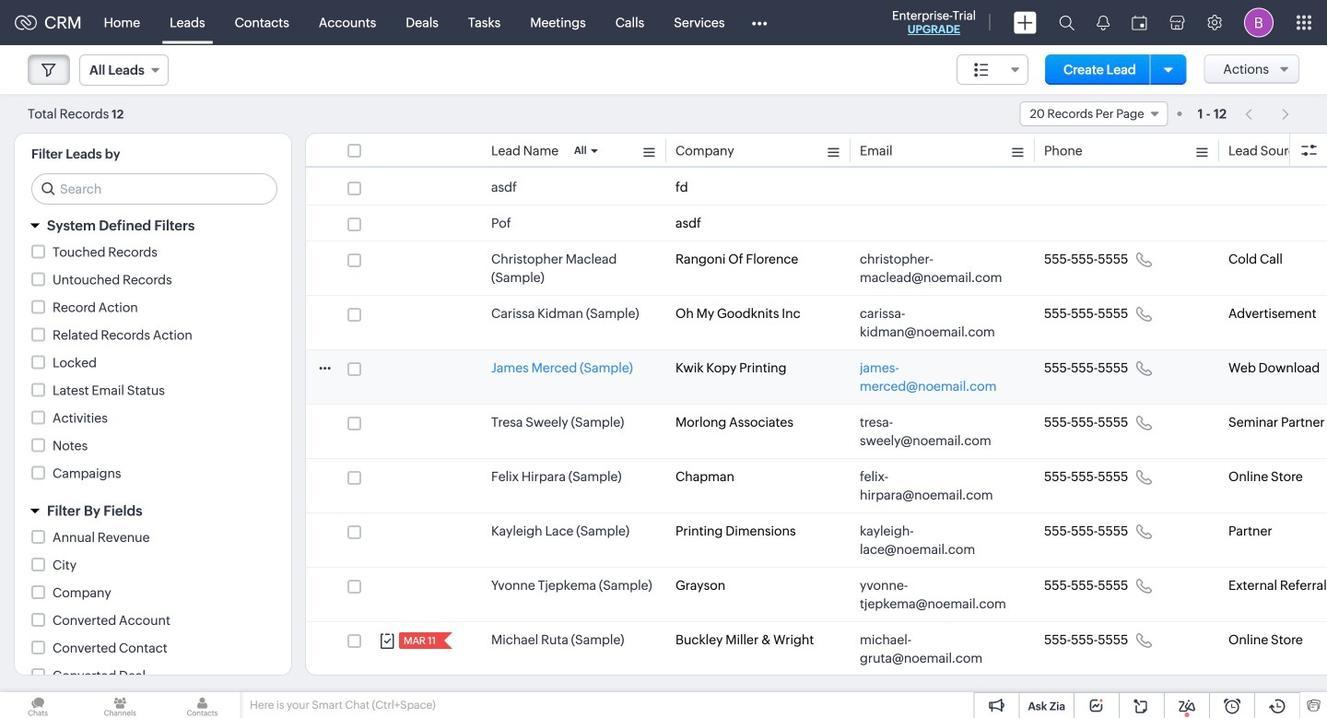 Task type: describe. For each thing, give the bounding box(es) containing it.
logo image
[[15, 15, 37, 30]]

chats image
[[0, 693, 76, 718]]

signals element
[[1086, 0, 1121, 45]]

create menu element
[[1003, 0, 1048, 45]]

search element
[[1048, 0, 1086, 45]]

channels image
[[82, 693, 158, 718]]

Other Modules field
[[740, 8, 780, 37]]

profile element
[[1234, 0, 1285, 45]]

signals image
[[1097, 15, 1110, 30]]



Task type: vqa. For each thing, say whether or not it's contained in the screenshot.
Profile element
yes



Task type: locate. For each thing, give the bounding box(es) containing it.
size image
[[975, 62, 990, 78]]

row group
[[306, 170, 1328, 718]]

calendar image
[[1132, 15, 1148, 30]]

None field
[[79, 54, 169, 86], [957, 54, 1029, 85], [1020, 101, 1169, 126], [79, 54, 169, 86], [1020, 101, 1169, 126]]

Search text field
[[32, 174, 277, 204]]

search image
[[1060, 15, 1075, 30]]

profile image
[[1245, 8, 1274, 37]]

navigation
[[1237, 101, 1300, 127]]

contacts image
[[165, 693, 240, 718]]

none field size
[[957, 54, 1029, 85]]

create menu image
[[1014, 12, 1037, 34]]



